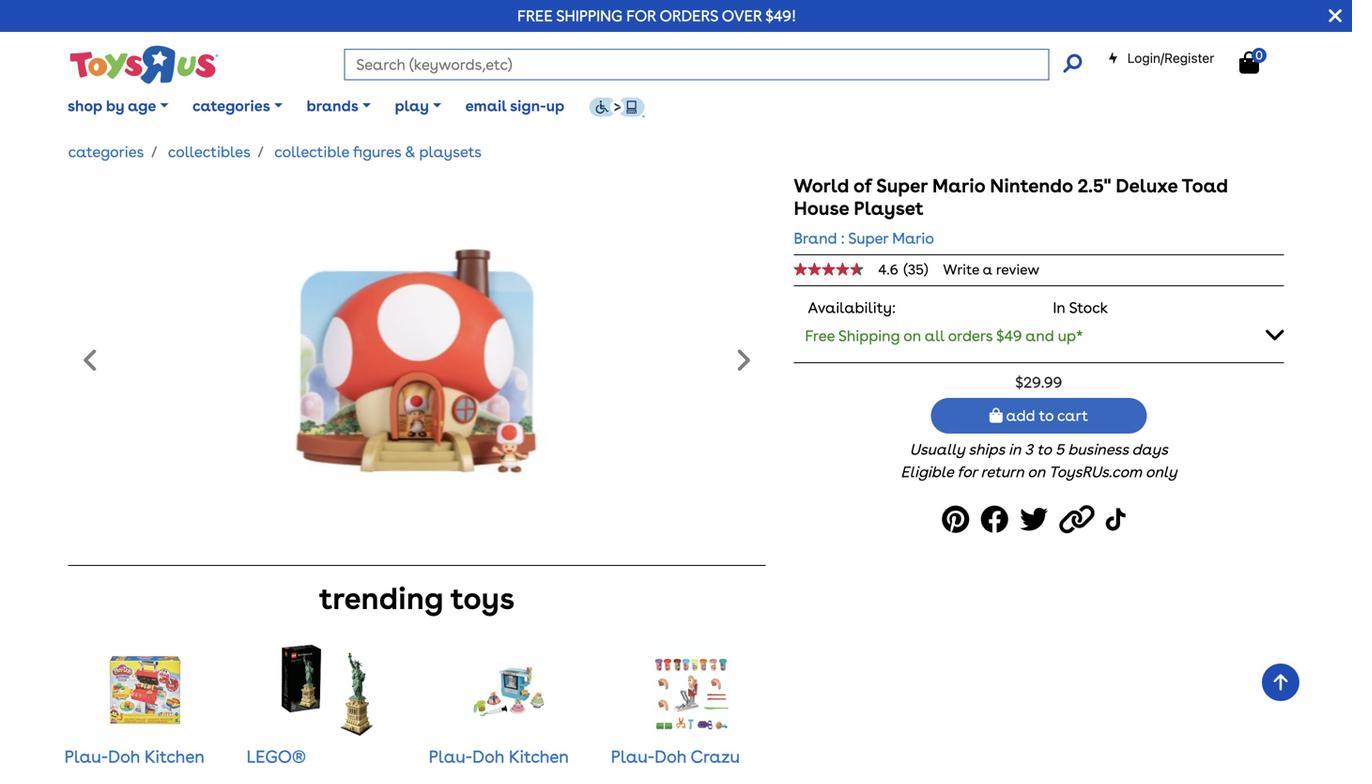 Task type: describe. For each thing, give the bounding box(es) containing it.
availability:
[[808, 299, 896, 317]]

brand : super mario link
[[794, 227, 934, 250]]

add
[[1007, 407, 1036, 425]]

0
[[1256, 48, 1263, 62]]

brands button
[[295, 83, 383, 129]]

on inside dropdown button
[[904, 327, 922, 345]]

tiktok image
[[1106, 499, 1130, 541]]

menu bar containing shop by age
[[55, 73, 1353, 139]]

of
[[854, 175, 872, 197]]

shop by age button
[[55, 83, 180, 129]]

4.6
[[879, 261, 899, 278]]

review
[[996, 261, 1040, 278]]

for
[[958, 463, 977, 482]]

shop by age
[[67, 97, 156, 115]]

shopping bag image for add to cart button
[[990, 408, 1003, 423]]

email sign-up
[[466, 97, 565, 115]]

in
[[1053, 299, 1066, 317]]

deluxe
[[1116, 175, 1178, 197]]

nintendo
[[990, 175, 1073, 197]]

play-doh kitchen creations rising cake oven play set image
[[471, 644, 548, 738]]

write a review button
[[943, 261, 1040, 278]]

3
[[1025, 441, 1033, 459]]

business
[[1068, 441, 1129, 459]]

ships
[[969, 441, 1005, 459]]

4.6 (35)
[[879, 261, 928, 278]]

to inside usually ships in 3 to 5 business days eligible for return on toysrus.com only
[[1037, 441, 1052, 459]]

add to cart button
[[931, 398, 1147, 434]]

login/register
[[1128, 50, 1215, 66]]

usually
[[910, 441, 965, 459]]

world of super mario nintendo 2.5" deluxe toad house playset image number null image
[[263, 175, 571, 550]]

play-doh crazy cuts stylist image
[[653, 644, 730, 738]]

categories button
[[180, 83, 295, 129]]

2.5"
[[1078, 175, 1111, 197]]

&
[[405, 143, 416, 161]]

create a pinterest pin for world of super mario nintendo 2.5 image
[[942, 499, 975, 541]]

days
[[1132, 441, 1168, 459]]

on inside usually ships in 3 to 5 business days eligible for return on toysrus.com only
[[1028, 463, 1046, 482]]

cart
[[1058, 407, 1089, 425]]

age
[[128, 97, 156, 115]]

all
[[925, 327, 945, 345]]

free
[[805, 327, 835, 345]]

orders
[[948, 327, 993, 345]]

and
[[1026, 327, 1055, 345]]

toys r us image
[[68, 44, 218, 86]]

write a review
[[943, 261, 1040, 278]]

$49!
[[766, 7, 797, 25]]

categories for 'categories' dropdown button
[[193, 97, 270, 115]]

in stock
[[1053, 299, 1109, 317]]

in
[[1009, 441, 1021, 459]]

free shipping on all orders $49 and up* button
[[794, 316, 1284, 355]]

playset
[[854, 197, 924, 220]]

close button image
[[1329, 6, 1342, 26]]

1 vertical spatial super
[[849, 229, 889, 248]]

copy a link to world of super mario nintendo 2.5 image
[[1060, 499, 1101, 541]]

collectible figures & playsets link
[[275, 143, 482, 161]]

shipping
[[556, 7, 623, 25]]

sign-
[[510, 97, 546, 115]]

$29.99
[[1016, 373, 1063, 392]]

email
[[466, 97, 507, 115]]

0 vertical spatial super
[[877, 175, 928, 197]]

0 link
[[1240, 48, 1279, 75]]

Enter Keyword or Item No. search field
[[344, 49, 1050, 80]]

collectible
[[275, 143, 349, 161]]



Task type: locate. For each thing, give the bounding box(es) containing it.
categories down shop by age on the top of the page
[[68, 143, 144, 161]]

1 vertical spatial to
[[1037, 441, 1052, 459]]

(35)
[[904, 261, 928, 278]]

eligible
[[901, 463, 954, 482]]

write
[[943, 261, 980, 278]]

add to cart
[[1003, 407, 1089, 425]]

on
[[904, 327, 922, 345], [1028, 463, 1046, 482]]

brands
[[307, 97, 359, 115]]

1 vertical spatial on
[[1028, 463, 1046, 482]]

stock
[[1069, 299, 1109, 317]]

categories up collectibles 'link' on the left of page
[[193, 97, 270, 115]]

usually ships in 3 to 5 business days eligible for return on toysrus.com only
[[901, 441, 1177, 482]]

play
[[395, 97, 429, 115]]

1 horizontal spatial categories
[[193, 97, 270, 115]]

lego® architecture statue of liberty 21042 building kit (1685 piece) image
[[280, 644, 374, 738]]

up
[[546, 97, 565, 115]]

free shipping for orders over $49!
[[518, 7, 797, 25]]

0 vertical spatial to
[[1039, 407, 1054, 425]]

toad
[[1182, 175, 1229, 197]]

mario
[[933, 175, 986, 197], [893, 229, 934, 248]]

house
[[794, 197, 849, 220]]

$49
[[997, 327, 1022, 345]]

mario left nintendo at the top right of page
[[933, 175, 986, 197]]

on left all
[[904, 327, 922, 345]]

email sign-up link
[[453, 83, 577, 129]]

free
[[518, 7, 553, 25]]

toys
[[451, 581, 515, 617]]

0 vertical spatial shopping bag image
[[1240, 51, 1260, 74]]

by
[[106, 97, 124, 115]]

to inside button
[[1039, 407, 1054, 425]]

super
[[877, 175, 928, 197], [849, 229, 889, 248]]

categories for categories link
[[68, 143, 144, 161]]

menu bar
[[55, 73, 1353, 139]]

play button
[[383, 83, 453, 129]]

super right of
[[877, 175, 928, 197]]

a
[[983, 261, 993, 278]]

categories inside dropdown button
[[193, 97, 270, 115]]

trending
[[319, 581, 444, 617]]

share a link to world of super mario nintendo 2.5 image
[[1020, 499, 1054, 541]]

shipping
[[839, 327, 900, 345]]

shopping bag image inside 0 link
[[1240, 51, 1260, 74]]

shopping bag image left add
[[990, 408, 1003, 423]]

this icon serves as a link to download the essential accessibility assistive technology app for individuals with physical disabilities. it is featured as part of our commitment to diversity and inclusion. image
[[589, 97, 645, 118]]

categories
[[193, 97, 270, 115], [68, 143, 144, 161]]

1 vertical spatial categories
[[68, 143, 144, 161]]

1 vertical spatial mario
[[893, 229, 934, 248]]

for
[[627, 7, 656, 25]]

playsets
[[419, 143, 482, 161]]

1 horizontal spatial on
[[1028, 463, 1046, 482]]

collectibles
[[168, 143, 251, 161]]

up*
[[1058, 327, 1083, 345]]

to right add
[[1039, 407, 1054, 425]]

to right 3
[[1037, 441, 1052, 459]]

world of super mario nintendo 2.5" deluxe toad house playset brand : super mario
[[794, 175, 1229, 248]]

to
[[1039, 407, 1054, 425], [1037, 441, 1052, 459]]

0 horizontal spatial on
[[904, 327, 922, 345]]

collectibles link
[[168, 143, 251, 161]]

toysrus.com
[[1049, 463, 1142, 482]]

0 vertical spatial on
[[904, 327, 922, 345]]

:
[[841, 229, 845, 248]]

free shipping on all orders $49 and up*
[[805, 327, 1083, 345]]

orders
[[660, 7, 719, 25]]

categories link
[[68, 143, 144, 161]]

super right :
[[849, 229, 889, 248]]

figures
[[353, 143, 401, 161]]

1 vertical spatial shopping bag image
[[990, 408, 1003, 423]]

0 horizontal spatial shopping bag image
[[990, 408, 1003, 423]]

return
[[981, 463, 1024, 482]]

None search field
[[344, 49, 1082, 80]]

brand
[[794, 229, 837, 248]]

1 horizontal spatial shopping bag image
[[1240, 51, 1260, 74]]

shopping bag image
[[1240, 51, 1260, 74], [990, 408, 1003, 423]]

shopping bag image for 0 link in the top of the page
[[1240, 51, 1260, 74]]

on down 3
[[1028, 463, 1046, 482]]

share world of super mario nintendo 2.5 image
[[981, 499, 1015, 541]]

play-doh kitchen creations grill 'n stamp playset image
[[107, 644, 184, 738]]

0 horizontal spatial categories
[[68, 143, 144, 161]]

0 vertical spatial mario
[[933, 175, 986, 197]]

world
[[794, 175, 850, 197]]

shopping bag image right login/register
[[1240, 51, 1260, 74]]

shop
[[67, 97, 102, 115]]

trending toys
[[319, 581, 515, 617]]

collectible figures & playsets
[[275, 143, 482, 161]]

shopping bag image inside add to cart button
[[990, 408, 1003, 423]]

free shipping for orders over $49! link
[[518, 7, 797, 25]]

over
[[722, 7, 762, 25]]

only
[[1146, 463, 1177, 482]]

5
[[1056, 441, 1064, 459]]

0 vertical spatial categories
[[193, 97, 270, 115]]

login/register button
[[1108, 49, 1215, 68]]

mario up (35)
[[893, 229, 934, 248]]



Task type: vqa. For each thing, say whether or not it's contained in the screenshot.
TikTok image
yes



